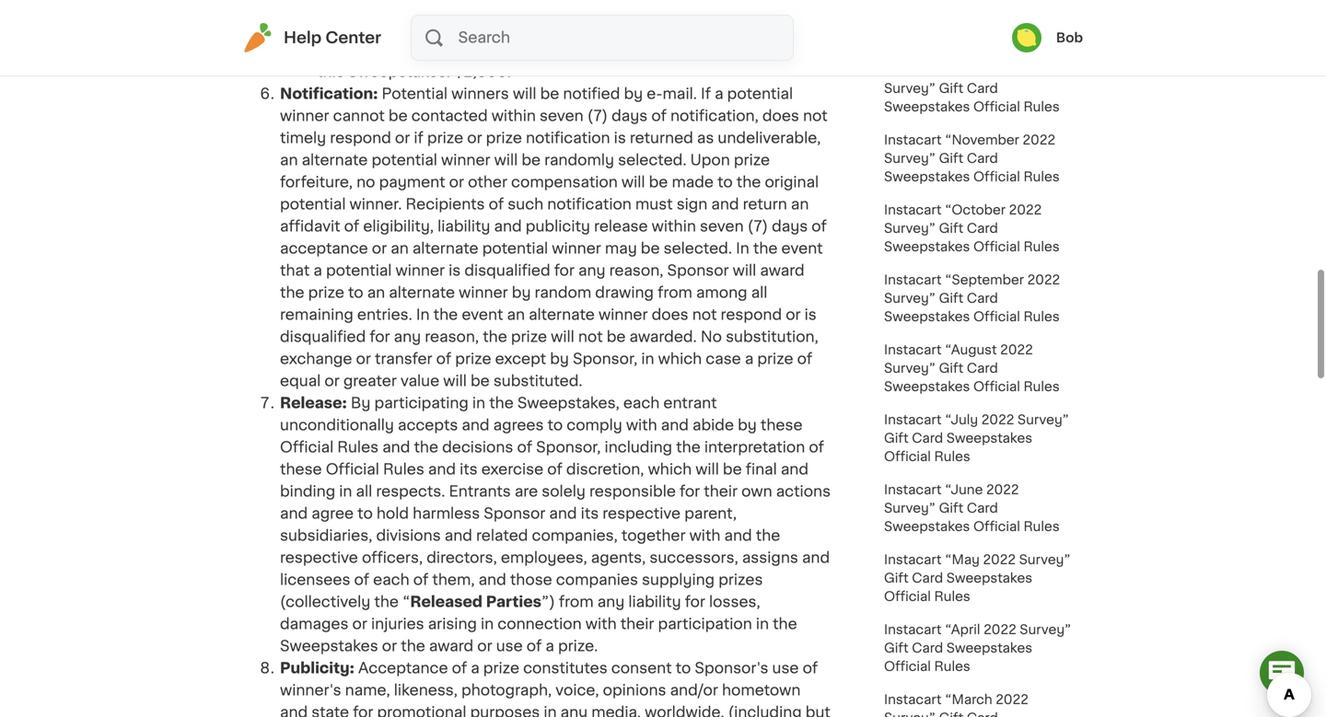 Task type: locate. For each thing, give the bounding box(es) containing it.
gift for "december
[[939, 82, 964, 95]]

by inside by participating in the sweepstakes, each entrant unconditionally accepts and agrees to comply with and abide by these official rules and the decisions of sponsor, including the interpretation of these official rules and its exercise of discretion, which will be final and binding in all respects. entrants are solely responsible for their own actions and agree to hold harmless sponsor and its respective parent, subsidiaries, divisions and related companies, together with and the respective officers, directors, employees, agents, successors, assigns and licensees of each of them, and those companies supplying prizes (collectively the "
[[738, 418, 757, 433]]

sponsor, up sweepstakes,
[[573, 352, 638, 367]]

2022 for "june
[[987, 484, 1019, 497]]

instacart "may 2022 survey" gift card sweepstakes official rules
[[884, 554, 1071, 603]]

winner down publicity
[[552, 241, 601, 256]]

parent,
[[685, 507, 737, 521]]

survey" inside instacart "december 2022 survey" gift card sweepstakes official rules
[[884, 82, 936, 95]]

losses,
[[709, 595, 761, 610]]

be
[[540, 87, 559, 101], [389, 109, 408, 123], [522, 153, 541, 168], [649, 175, 668, 190], [641, 241, 660, 256], [607, 330, 626, 345], [471, 374, 490, 389], [723, 462, 742, 477]]

be down "drawing"
[[607, 330, 626, 345]]

potential winners will be notified by e-mail. if a potential winner cannot be contacted within seven (7) days of notification, does not timely respond or if prize or prize notification is returned as undeliverable, an alternate potential winner will be randomly selected. upon prize forfeiture, no payment or other compensation will be made to the original potential winner. recipients of such notification must sign and return an affidavit of eligibility, liability and publicity release within seven (7) days of acceptance or an alternate potential winner may be selected. in the event that a potential winner is disqualified for any reason, sponsor will award the prize to an alternate winner by random drawing from among all remaining entries. in the event an alternate winner does not respond or is disqualified for any reason, the prize will not be awarded. no substitution, exchange or transfer of prize except by sponsor, in which case a prize of equal or greater value will be substituted.
[[280, 87, 828, 389]]

the up return
[[737, 175, 761, 190]]

winner down "eligibility,"
[[396, 263, 445, 278]]

0 horizontal spatial not
[[578, 330, 603, 345]]

rules inside instacart "july 2022 survey" gift card sweepstakes official rules
[[935, 450, 971, 463]]

official inside instacart "july 2022 survey" gift card sweepstakes official rules
[[884, 450, 931, 463]]

7 instacart from the top
[[884, 484, 942, 497]]

0 horizontal spatial respective
[[280, 551, 358, 566]]

reason, up transfer at left
[[425, 330, 479, 345]]

2022 inside instacart "september 2022 survey" gift card sweepstakes official rules
[[1028, 274, 1061, 287]]

instacart inside instacart "april 2022 survey" gift card sweepstakes official rules
[[884, 624, 942, 637]]

prize up photograph, on the bottom
[[483, 661, 520, 676]]

sweepstakes inside instacart "april 2022 survey" gift card sweepstakes official rules
[[947, 642, 1033, 655]]

the
[[737, 175, 761, 190], [753, 241, 778, 256], [280, 286, 305, 300], [434, 308, 458, 322], [483, 330, 507, 345], [489, 396, 514, 411], [414, 440, 439, 455], [676, 440, 701, 455], [756, 529, 781, 544], [374, 595, 399, 610], [773, 617, 797, 632], [401, 639, 425, 654]]

0 vertical spatial not
[[803, 109, 828, 123]]

card for "september
[[967, 292, 998, 305]]

survey" inside instacart "july 2022 survey" gift card sweepstakes official rules
[[1018, 414, 1070, 427]]

rules down bob link
[[1024, 100, 1060, 113]]

0 vertical spatial use
[[496, 639, 523, 654]]

0 vertical spatial within
[[492, 109, 536, 123]]

their
[[704, 485, 738, 499], [621, 617, 655, 632]]

sweepstakes for instacart "december 2022 survey" gift card sweepstakes official rules
[[884, 100, 970, 113]]

disqualified
[[465, 263, 551, 278], [280, 330, 366, 345]]

card for "july
[[912, 432, 944, 445]]

sweepstakes up "november
[[884, 100, 970, 113]]

rules for instacart "september 2022 survey" gift card sweepstakes official rules
[[1024, 310, 1060, 323]]

0 vertical spatial from
[[658, 286, 693, 300]]

a right 'if'
[[715, 87, 724, 101]]

rules for instacart "june 2022 survey" gift card sweepstakes official rules
[[1024, 521, 1060, 533]]

harmless
[[413, 507, 480, 521]]

for up the participation
[[685, 595, 706, 610]]

0 vertical spatial these
[[761, 418, 803, 433]]

0 vertical spatial disqualified
[[465, 263, 551, 278]]

to down upon
[[718, 175, 733, 190]]

survey" for instacart "september 2022 survey" gift card sweepstakes official rules
[[884, 292, 936, 305]]

total
[[317, 42, 365, 57]]

prize down substitution,
[[758, 352, 794, 367]]

rules for instacart "july 2022 survey" gift card sweepstakes official rules
[[935, 450, 971, 463]]

rules inside instacart "august 2022 survey" gift card sweepstakes official rules
[[1024, 380, 1060, 393]]

1 vertical spatial sponsor,
[[536, 440, 601, 455]]

instacart's
[[884, 0, 953, 6]]

1 vertical spatial with
[[690, 529, 721, 544]]

sweepstakes inside instacart "december 2022 survey" gift card sweepstakes official rules
[[884, 100, 970, 113]]

will
[[513, 87, 537, 101], [494, 153, 518, 168], [622, 175, 645, 190], [733, 263, 757, 278], [551, 330, 575, 345], [443, 374, 467, 389], [696, 462, 719, 477]]

instacart left the ""october"
[[884, 204, 942, 216]]

of
[[652, 109, 667, 123], [489, 197, 504, 212], [344, 219, 360, 234], [812, 219, 827, 234], [436, 352, 452, 367], [797, 352, 813, 367], [517, 440, 533, 455], [809, 440, 824, 455], [547, 462, 563, 477], [354, 573, 369, 588], [413, 573, 429, 588], [527, 639, 542, 654], [452, 661, 467, 676], [803, 661, 818, 676]]

1 vertical spatial which
[[648, 462, 692, 477]]

1 vertical spatial each
[[373, 573, 410, 588]]

rules for instacart "april 2022 survey" gift card sweepstakes official rules
[[935, 661, 971, 673]]

rules inside instacart "december 2022 survey" gift card sweepstakes official rules
[[1024, 100, 1060, 113]]

winner
[[280, 109, 329, 123], [441, 153, 491, 168], [552, 241, 601, 256], [396, 263, 445, 278], [459, 286, 508, 300], [599, 308, 648, 322]]

1 vertical spatial notification
[[547, 197, 632, 212]]

rules inside instacart "june 2022 survey" gift card sweepstakes official rules
[[1024, 521, 1060, 533]]

card inside instacart "may 2022 survey" gift card sweepstakes official rules
[[912, 572, 944, 585]]

in up agree
[[339, 485, 352, 499]]

respective down responsible
[[603, 507, 681, 521]]

1 vertical spatial from
[[559, 595, 594, 610]]

constitutes
[[523, 661, 608, 676]]

gift inside instacart "august 2022 survey" gift card sweepstakes official rules
[[939, 362, 964, 375]]

0 horizontal spatial reason,
[[425, 330, 479, 345]]

not
[[803, 109, 828, 123], [693, 308, 717, 322], [578, 330, 603, 345]]

2 vertical spatial with
[[586, 617, 617, 632]]

3 instacart from the top
[[884, 204, 942, 216]]

1 horizontal spatial days
[[772, 219, 808, 234]]

instacart image
[[243, 23, 273, 53]]

reason, up "drawing"
[[610, 263, 664, 278]]

gift for "august
[[939, 362, 964, 375]]

sweepstakes up publicity:
[[280, 639, 378, 654]]

survey" for instacart "december 2022 survey" gift card sweepstakes official rules
[[884, 82, 936, 95]]

for
[[554, 263, 575, 278], [370, 330, 390, 345], [680, 485, 700, 499], [685, 595, 706, 610], [353, 706, 373, 718]]

survey" inside instacart "june 2022 survey" gift card sweepstakes official rules
[[884, 502, 936, 515]]

an down timely on the top left of page
[[280, 153, 298, 168]]

1 vertical spatial award
[[429, 639, 474, 654]]

2022 right ""june" on the bottom
[[987, 484, 1019, 497]]

0 vertical spatial seven
[[540, 109, 584, 123]]

earn:
[[1024, 0, 1056, 6]]

1 horizontal spatial respond
[[721, 308, 782, 322]]

1 horizontal spatial event
[[782, 241, 823, 256]]

use up hometown
[[772, 661, 799, 676]]

")
[[542, 595, 555, 610]]

gift inside instacart "october 2022 survey" gift card sweepstakes official rules
[[939, 222, 964, 235]]

sponsor inside by participating in the sweepstakes, each entrant unconditionally accepts and agrees to comply with and abide by these official rules and the decisions of sponsor, including the interpretation of these official rules and its exercise of discretion, which will be final and binding in all respects. entrants are solely responsible for their own actions and agree to hold harmless sponsor and its respective parent, subsidiaries, divisions and related companies, together with and the respective officers, directors, employees, agents, successors, assigns and licensees of each of them, and those companies supplying prizes (collectively the "
[[484, 507, 546, 521]]

5 instacart from the top
[[884, 344, 942, 357]]

substitution,
[[726, 330, 819, 345]]

each
[[624, 396, 660, 411], [373, 573, 410, 588]]

gift inside instacart "april 2022 survey" gift card sweepstakes official rules
[[884, 642, 909, 655]]

days down e-
[[612, 109, 648, 123]]

1 vertical spatial selected.
[[664, 241, 732, 256]]

sweepstakes inside "instacart "november 2022 survey" gift card sweepstakes official rules"
[[884, 170, 970, 183]]

survey" for instacart "march 2022 survey" gift car
[[884, 712, 936, 718]]

card inside instacart "october 2022 survey" gift card sweepstakes official rules
[[967, 222, 998, 235]]

gift for "september
[[939, 292, 964, 305]]

instacart "august 2022 survey" gift card sweepstakes official rules
[[884, 344, 1060, 393]]

directors,
[[427, 551, 497, 566]]

is up substitution,
[[805, 308, 817, 322]]

liability
[[438, 219, 491, 234], [629, 595, 681, 610]]

2022 for "august
[[1001, 344, 1033, 357]]

rules for instacart "november 2022 survey" gift card sweepstakes official rules
[[1024, 170, 1060, 183]]

sponsor inside potential winners will be notified by e-mail. if a potential winner cannot be contacted within seven (7) days of notification, does not timely respond or if prize or prize notification is returned as undeliverable, an alternate potential winner will be randomly selected. upon prize forfeiture, no payment or other compensation will be made to the original potential winner. recipients of such notification must sign and return an affidavit of eligibility, liability and publicity release within seven (7) days of acceptance or an alternate potential winner may be selected. in the event that a potential winner is disqualified for any reason, sponsor will award the prize to an alternate winner by random drawing from among all remaining entries. in the event an alternate winner does not respond or is disqualified for any reason, the prize will not be awarded. no substitution, exchange or transfer of prize except by sponsor, in which case a prize of equal or greater value will be substituted.
[[667, 263, 729, 278]]

1 horizontal spatial seven
[[700, 219, 744, 234]]

from
[[658, 286, 693, 300], [559, 595, 594, 610]]

sweepstakes inside instacart "july 2022 survey" gift card sweepstakes official rules
[[947, 432, 1033, 445]]

0 vertical spatial respond
[[330, 131, 391, 146]]

survey" inside instacart "may 2022 survey" gift card sweepstakes official rules
[[1019, 554, 1071, 567]]

sweepstakes:
[[348, 64, 450, 79]]

gift inside instacart "may 2022 survey" gift card sweepstakes official rules
[[884, 572, 909, 585]]

1 horizontal spatial all
[[751, 286, 768, 300]]

will right 'value'
[[443, 374, 467, 389]]

1 vertical spatial use
[[772, 661, 799, 676]]

notification:
[[280, 87, 378, 101]]

instacart "november 2022 survey" gift card sweepstakes official rules link
[[873, 123, 1083, 193]]

gift for "november
[[939, 152, 964, 165]]

survey" inside instacart "april 2022 survey" gift card sweepstakes official rules
[[1020, 624, 1072, 637]]

be down potential
[[389, 109, 408, 123]]

0 horizontal spatial use
[[496, 639, 523, 654]]

6 instacart from the top
[[884, 414, 942, 427]]

to up the and/or
[[676, 661, 691, 676]]

1 vertical spatial these
[[280, 462, 322, 477]]

2022
[[1024, 64, 1057, 76], [1023, 134, 1056, 146], [1009, 204, 1042, 216], [1028, 274, 1061, 287], [1001, 344, 1033, 357], [982, 414, 1015, 427], [987, 484, 1019, 497], [983, 554, 1016, 567], [984, 624, 1017, 637], [996, 694, 1029, 707]]

any inside acceptance of a prize constitutes consent to sponsor's use of winner's name, likeness, photograph, voice, opinions and/or hometown and state for promotional purposes in any media, worldwide, (including b
[[561, 706, 588, 718]]

card for "april
[[912, 642, 944, 655]]

0 horizontal spatial their
[[621, 617, 655, 632]]

card down "september
[[967, 292, 998, 305]]

1 vertical spatial does
[[652, 308, 689, 322]]

sponsor, inside potential winners will be notified by e-mail. if a potential winner cannot be contacted within seven (7) days of notification, does not timely respond or if prize or prize notification is returned as undeliverable, an alternate potential winner will be randomly selected. upon prize forfeiture, no payment or other compensation will be made to the original potential winner. recipients of such notification must sign and return an affidavit of eligibility, liability and publicity release within seven (7) days of acceptance or an alternate potential winner may be selected. in the event that a potential winner is disqualified for any reason, sponsor will award the prize to an alternate winner by random drawing from among all remaining entries. in the event an alternate winner does not respond or is disqualified for any reason, the prize will not be awarded. no substitution, exchange or transfer of prize except by sponsor, in which case a prize of equal or greater value will be substituted.
[[573, 352, 638, 367]]

2022 inside instacart "december 2022 survey" gift card sweepstakes official rules
[[1024, 64, 1057, 76]]

0 horizontal spatial all
[[356, 485, 372, 499]]

sweepstakes inside instacart "october 2022 survey" gift card sweepstakes official rules
[[884, 240, 970, 253]]

notified
[[563, 87, 620, 101]]

divisions
[[376, 529, 441, 544]]

a inside acceptance of a prize constitutes consent to sponsor's use of winner's name, likeness, photograph, voice, opinions and/or hometown and state for promotional purposes in any media, worldwide, (including b
[[471, 661, 480, 676]]

0 horizontal spatial event
[[462, 308, 503, 322]]

rules for instacart "may 2022 survey" gift card sweepstakes official rules
[[935, 591, 971, 603]]

publicity
[[526, 219, 590, 234]]

each up including
[[624, 396, 660, 411]]

official for instacart "november 2022 survey" gift card sweepstakes official rules
[[974, 170, 1021, 183]]

name,
[[345, 684, 390, 698]]

instacart
[[884, 64, 942, 76], [884, 134, 942, 146], [884, 204, 942, 216], [884, 274, 942, 287], [884, 344, 942, 357], [884, 414, 942, 427], [884, 484, 942, 497], [884, 554, 942, 567], [884, 624, 942, 637], [884, 694, 942, 707]]

and/or
[[670, 684, 718, 698]]

sweepstakes for instacart "july 2022 survey" gift card sweepstakes official rules
[[947, 432, 1033, 445]]

0 vertical spatial their
[[704, 485, 738, 499]]

sweepstakes inside instacart "may 2022 survey" gift card sweepstakes official rules
[[947, 572, 1033, 585]]

to
[[718, 175, 733, 190], [348, 286, 364, 300], [548, 418, 563, 433], [358, 507, 373, 521], [676, 661, 691, 676]]

sweepstakes inside instacart "september 2022 survey" gift card sweepstakes official rules
[[884, 310, 970, 323]]

1 horizontal spatial reason,
[[610, 263, 664, 278]]

0 horizontal spatial sponsor
[[484, 507, 546, 521]]

companies
[[556, 573, 638, 588]]

sponsor,
[[573, 352, 638, 367], [536, 440, 601, 455]]

may
[[605, 241, 637, 256]]

official inside instacart "september 2022 survey" gift card sweepstakes official rules
[[974, 310, 1021, 323]]

instacart "march 2022 survey" gift car link
[[873, 684, 1083, 718]]

1 horizontal spatial liability
[[629, 595, 681, 610]]

liability down supplying
[[629, 595, 681, 610]]

0 vertical spatial (7)
[[588, 109, 608, 123]]

prize down undeliverable,
[[734, 153, 770, 168]]

official inside instacart "august 2022 survey" gift card sweepstakes official rules
[[974, 380, 1021, 393]]

1 vertical spatial within
[[652, 219, 696, 234]]

rules inside "instacart "november 2022 survey" gift card sweepstakes official rules"
[[1024, 170, 1060, 183]]

instacart "december 2022 survey" gift card sweepstakes official rules
[[884, 64, 1060, 113]]

within down the winners
[[492, 109, 536, 123]]

together
[[622, 529, 686, 544]]

sweepstakes down "may
[[947, 572, 1033, 585]]

sweepstakes up "august
[[884, 310, 970, 323]]

1 vertical spatial disqualified
[[280, 330, 366, 345]]

instacart for instacart "july 2022 survey" gift card sweepstakes official rules
[[884, 414, 942, 427]]

instacart inside instacart "december 2022 survey" gift card sweepstakes official rules
[[884, 64, 942, 76]]

0 vertical spatial reason,
[[610, 263, 664, 278]]

gift for "july
[[884, 432, 909, 445]]

instacart for instacart "june 2022 survey" gift card sweepstakes official rules
[[884, 484, 942, 497]]

help center link
[[243, 23, 381, 53]]

(7)
[[588, 109, 608, 123], [748, 219, 768, 234]]

0 horizontal spatial these
[[280, 462, 322, 477]]

a down connection
[[546, 639, 554, 654]]

1 vertical spatial days
[[772, 219, 808, 234]]

1 vertical spatial reason,
[[425, 330, 479, 345]]

survey" inside instacart "march 2022 survey" gift car
[[884, 712, 936, 718]]

a inside ") from any liability for losses, damages or injuries arising in connection with their participation in the sweepstakes or the award or use of a prize.
[[546, 639, 554, 654]]

official for instacart "september 2022 survey" gift card sweepstakes official rules
[[974, 310, 1021, 323]]

in down awarded.
[[642, 352, 655, 367]]

by up substituted.
[[550, 352, 569, 367]]

0 horizontal spatial each
[[373, 573, 410, 588]]

survey" for instacart "july 2022 survey" gift card sweepstakes official rules
[[1018, 414, 1070, 427]]

gift inside instacart "december 2022 survey" gift card sweepstakes official rules
[[939, 82, 964, 95]]

2 vertical spatial not
[[578, 330, 603, 345]]

0 vertical spatial award
[[760, 263, 805, 278]]

sweepstakes
[[884, 100, 970, 113], [884, 170, 970, 183], [884, 240, 970, 253], [884, 310, 970, 323], [884, 380, 970, 393], [947, 432, 1033, 445], [884, 521, 970, 533], [947, 572, 1033, 585], [280, 639, 378, 654], [947, 642, 1033, 655]]

their up the parent,
[[704, 485, 738, 499]]

1 instacart from the top
[[884, 64, 942, 76]]

consent
[[612, 661, 672, 676]]

or down released parties
[[477, 639, 493, 654]]

official inside "instacart "november 2022 survey" gift card sweepstakes official rules"
[[974, 170, 1021, 183]]

from up awarded.
[[658, 286, 693, 300]]

"november
[[945, 134, 1020, 146]]

(7) down return
[[748, 219, 768, 234]]

1 vertical spatial liability
[[629, 595, 681, 610]]

official inside instacart "june 2022 survey" gift card sweepstakes official rules
[[974, 521, 1021, 533]]

instacart for instacart "august 2022 survey" gift card sweepstakes official rules
[[884, 344, 942, 357]]

2022 inside instacart "march 2022 survey" gift car
[[996, 694, 1029, 707]]

bob link
[[1012, 23, 1083, 53]]

alternate
[[302, 153, 368, 168], [413, 241, 479, 256], [389, 286, 455, 300], [529, 308, 595, 322]]

spooky
[[1008, 12, 1056, 25]]

sweepstakes up "july
[[884, 380, 970, 393]]

card inside instacart "april 2022 survey" gift card sweepstakes official rules
[[912, 642, 944, 655]]

survey" for instacart "october 2022 survey" gift card sweepstakes official rules
[[884, 222, 936, 235]]

survey" inside instacart "august 2022 survey" gift card sweepstakes official rules
[[884, 362, 936, 375]]

2022 inside instacart "july 2022 survey" gift card sweepstakes official rules
[[982, 414, 1015, 427]]

its down decisions
[[460, 462, 478, 477]]

1 horizontal spatial with
[[626, 418, 657, 433]]

official for instacart "june 2022 survey" gift card sweepstakes official rules
[[974, 521, 1021, 533]]

the down return
[[753, 241, 778, 256]]

card for "may
[[912, 572, 944, 585]]

official for instacart "august 2022 survey" gift card sweepstakes official rules
[[974, 380, 1021, 393]]

value
[[401, 374, 440, 389]]

rules down "september
[[1024, 310, 1060, 323]]

release
[[594, 219, 648, 234]]

2022 inside "instacart "november 2022 survey" gift card sweepstakes official rules"
[[1023, 134, 1056, 146]]

potential
[[727, 87, 793, 101], [372, 153, 438, 168], [280, 197, 346, 212], [482, 241, 548, 256], [326, 263, 392, 278]]

0 horizontal spatial days
[[612, 109, 648, 123]]

not up "no"
[[693, 308, 717, 322]]

potential
[[382, 87, 448, 101]]

rules up "september
[[1024, 240, 1060, 253]]

card down "december in the right top of the page
[[967, 82, 998, 95]]

"
[[403, 595, 410, 610]]

0 horizontal spatial from
[[559, 595, 594, 610]]

card inside instacart "july 2022 survey" gift card sweepstakes official rules
[[912, 432, 944, 445]]

gift inside instacart "march 2022 survey" gift car
[[939, 712, 964, 718]]

card inside "instacart "november 2022 survey" gift card sweepstakes official rules"
[[967, 152, 998, 165]]

instacart for instacart "december 2022 survey" gift card sweepstakes official rules
[[884, 64, 942, 76]]

0 horizontal spatial is
[[449, 263, 461, 278]]

2 instacart from the top
[[884, 134, 942, 146]]

1 vertical spatial not
[[693, 308, 717, 322]]

gift inside instacart "june 2022 survey" gift card sweepstakes official rules
[[939, 502, 964, 515]]

2022 inside instacart "june 2022 survey" gift card sweepstakes official rules
[[987, 484, 1019, 497]]

Search search field
[[457, 16, 793, 60]]

card inside instacart "june 2022 survey" gift card sweepstakes official rules
[[967, 502, 998, 515]]

rules inside instacart "september 2022 survey" gift card sweepstakes official rules
[[1024, 310, 1060, 323]]

0 vertical spatial in
[[736, 241, 750, 256]]

for down entries.
[[370, 330, 390, 345]]

1 vertical spatial (7)
[[748, 219, 768, 234]]

official for instacart "december 2022 survey" gift card sweepstakes official rules
[[974, 100, 1021, 113]]

an
[[280, 153, 298, 168], [791, 197, 809, 212], [391, 241, 409, 256], [367, 286, 385, 300], [507, 308, 525, 322]]

card for "june
[[967, 502, 998, 515]]

prizes
[[650, 42, 703, 57]]

2022 right "april
[[984, 624, 1017, 637]]

0 vertical spatial respective
[[603, 507, 681, 521]]

sweepstakes for instacart "june 2022 survey" gift card sweepstakes official rules
[[884, 521, 970, 533]]

8 instacart from the top
[[884, 554, 942, 567]]

1 vertical spatial sponsor
[[484, 507, 546, 521]]

injuries
[[371, 617, 424, 632]]

of up actions
[[809, 440, 824, 455]]

with up the prize. in the left of the page
[[586, 617, 617, 632]]

gift inside instacart "july 2022 survey" gift card sweepstakes official rules
[[884, 432, 909, 445]]

1 horizontal spatial sponsor
[[667, 263, 729, 278]]

rules up "april
[[935, 591, 971, 603]]

sponsor's
[[695, 661, 769, 676]]

sweepstakes inside instacart "june 2022 survey" gift card sweepstakes official rules
[[884, 521, 970, 533]]

in up the among
[[736, 241, 750, 256]]

sponsor up the among
[[667, 263, 729, 278]]

and up respects.
[[428, 462, 456, 477]]

card inside instacart "september 2022 survey" gift card sweepstakes official rules
[[967, 292, 998, 305]]

survey" for instacart "august 2022 survey" gift card sweepstakes official rules
[[884, 362, 936, 375]]

instacart for instacart "may 2022 survey" gift card sweepstakes official rules
[[884, 554, 942, 567]]

if
[[701, 87, 711, 101]]

from right ")
[[559, 595, 594, 610]]

instacart inside instacart "september 2022 survey" gift card sweepstakes official rules
[[884, 274, 942, 287]]

be down the total approximate retail value of all prizes available in this sweepstakes: $2,500.
[[540, 87, 559, 101]]

2022 right "march on the bottom right of the page
[[996, 694, 1029, 707]]

0 vertical spatial its
[[460, 462, 478, 477]]

0 vertical spatial which
[[658, 352, 702, 367]]

card inside instacart "august 2022 survey" gift card sweepstakes official rules
[[967, 362, 998, 375]]

sweepstakes for instacart "september 2022 survey" gift card sweepstakes official rules
[[884, 310, 970, 323]]

prize.
[[558, 639, 598, 654]]

and down 'accepts'
[[382, 440, 410, 455]]

agents,
[[591, 551, 646, 566]]

sweepstakes up the ""october"
[[884, 170, 970, 183]]

"april
[[945, 624, 981, 637]]

survey" inside instacart "october 2022 survey" gift card sweepstakes official rules
[[884, 222, 936, 235]]

1 vertical spatial respective
[[280, 551, 358, 566]]

1 horizontal spatial is
[[614, 131, 626, 146]]

a
[[715, 87, 724, 101], [314, 263, 322, 278], [745, 352, 754, 367], [546, 639, 554, 654], [471, 661, 480, 676]]

rules for instacart "august 2022 survey" gift card sweepstakes official rules
[[1024, 380, 1060, 393]]

1 vertical spatial all
[[356, 485, 372, 499]]

1 horizontal spatial its
[[581, 507, 599, 521]]

official inside instacart "october 2022 survey" gift card sweepstakes official rules
[[974, 240, 1021, 253]]

instacart inside instacart "october 2022 survey" gift card sweepstakes official rules
[[884, 204, 942, 216]]

and down solely
[[549, 507, 577, 521]]

assigns
[[742, 551, 799, 566]]

award up substitution,
[[760, 263, 805, 278]]

any down companies
[[598, 595, 625, 610]]

instacart "june 2022 survey" gift card sweepstakes official rules
[[884, 484, 1060, 533]]

instacart inside instacart "june 2022 survey" gift card sweepstakes official rules
[[884, 484, 942, 497]]

and down winner's
[[280, 706, 308, 718]]

instacart's learn, win, earn: make batches less spooky sweepstakes official rules link
[[873, 0, 1083, 53]]

released
[[410, 595, 483, 610]]

that
[[280, 263, 310, 278]]

1 horizontal spatial these
[[761, 418, 803, 433]]

0 vertical spatial all
[[751, 286, 768, 300]]

rules inside instacart "april 2022 survey" gift card sweepstakes official rules
[[935, 661, 971, 673]]

no
[[357, 175, 375, 190]]

2022 inside instacart "august 2022 survey" gift card sweepstakes official rules
[[1001, 344, 1033, 357]]

2 vertical spatial is
[[805, 308, 817, 322]]

by
[[351, 396, 371, 411]]

1 horizontal spatial from
[[658, 286, 693, 300]]

by
[[624, 87, 643, 101], [512, 286, 531, 300], [550, 352, 569, 367], [738, 418, 757, 433]]

1 vertical spatial is
[[449, 263, 461, 278]]

2022 inside instacart "october 2022 survey" gift card sweepstakes official rules
[[1009, 204, 1042, 216]]

instacart inside instacart "march 2022 survey" gift car
[[884, 694, 942, 707]]

0 vertical spatial does
[[763, 109, 800, 123]]

gift inside "instacart "november 2022 survey" gift card sweepstakes official rules"
[[939, 152, 964, 165]]

0 horizontal spatial in
[[416, 308, 430, 322]]

rules up "march on the bottom right of the page
[[935, 661, 971, 673]]

all left respects.
[[356, 485, 372, 499]]

with down the parent,
[[690, 529, 721, 544]]

is down recipients
[[449, 263, 461, 278]]

of down officers, on the left bottom of the page
[[354, 573, 369, 588]]

state
[[312, 706, 349, 718]]

4 instacart from the top
[[884, 274, 942, 287]]

0 horizontal spatial seven
[[540, 109, 584, 123]]

gift for "may
[[884, 572, 909, 585]]

10 instacart from the top
[[884, 694, 942, 707]]

instacart inside instacart "july 2022 survey" gift card sweepstakes official rules
[[884, 414, 942, 427]]

0 horizontal spatial its
[[460, 462, 478, 477]]

sweepstakes for instacart "august 2022 survey" gift card sweepstakes official rules
[[884, 380, 970, 393]]

gift inside instacart "september 2022 survey" gift card sweepstakes official rules
[[939, 292, 964, 305]]

rules up ""june" on the bottom
[[935, 450, 971, 463]]

9 instacart from the top
[[884, 624, 942, 637]]

notification down compensation
[[547, 197, 632, 212]]

learn,
[[957, 0, 992, 6]]

0 vertical spatial liability
[[438, 219, 491, 234]]

sweepstakes inside instacart "august 2022 survey" gift card sweepstakes official rules
[[884, 380, 970, 393]]

prize up other
[[486, 131, 522, 146]]

instacart inside "instacart "november 2022 survey" gift card sweepstakes official rules"
[[884, 134, 942, 146]]

which inside potential winners will be notified by e-mail. if a potential winner cannot be contacted within seven (7) days of notification, does not timely respond or if prize or prize notification is returned as undeliverable, an alternate potential winner will be randomly selected. upon prize forfeiture, no payment or other compensation will be made to the original potential winner. recipients of such notification must sign and return an affidavit of eligibility, liability and publicity release within seven (7) days of acceptance or an alternate potential winner may be selected. in the event that a potential winner is disqualified for any reason, sponsor will award the prize to an alternate winner by random drawing from among all remaining entries. in the event an alternate winner does not respond or is disqualified for any reason, the prize will not be awarded. no substitution, exchange or transfer of prize except by sponsor, in which case a prize of equal or greater value will be substituted.
[[658, 352, 702, 367]]

are
[[515, 485, 538, 499]]

of up solely
[[547, 462, 563, 477]]

no
[[701, 330, 722, 345]]

instacart "july 2022 survey" gift card sweepstakes official rules
[[884, 414, 1070, 463]]

selected. down returned
[[618, 153, 687, 168]]

bob
[[1057, 31, 1083, 44]]

and
[[712, 197, 739, 212], [494, 219, 522, 234], [462, 418, 490, 433], [661, 418, 689, 433], [382, 440, 410, 455], [428, 462, 456, 477], [781, 462, 809, 477], [280, 507, 308, 521], [549, 507, 577, 521], [445, 529, 473, 544], [725, 529, 752, 544], [802, 551, 830, 566], [479, 573, 506, 588], [280, 706, 308, 718]]

1 horizontal spatial does
[[763, 109, 800, 123]]

1 horizontal spatial each
[[624, 396, 660, 411]]

0 horizontal spatial award
[[429, 639, 474, 654]]

instacart left "august
[[884, 344, 942, 357]]

(collectively
[[280, 595, 371, 610]]

instacart inside instacart "may 2022 survey" gift card sweepstakes official rules
[[884, 554, 942, 567]]

2022 inside instacart "april 2022 survey" gift card sweepstakes official rules
[[984, 624, 1017, 637]]

which inside by participating in the sweepstakes, each entrant unconditionally accepts and agrees to comply with and abide by these official rules and the decisions of sponsor, including the interpretation of these official rules and its exercise of discretion, which will be final and binding in all respects. entrants are solely responsible for their own actions and agree to hold harmless sponsor and its respective parent, subsidiaries, divisions and related companies, together with and the respective officers, directors, employees, agents, successors, assigns and licensees of each of them, and those companies supplying prizes (collectively the "
[[648, 462, 692, 477]]

its up companies,
[[581, 507, 599, 521]]

official for instacart "july 2022 survey" gift card sweepstakes official rules
[[884, 450, 931, 463]]

compensation
[[511, 175, 618, 190]]

in down voice,
[[544, 706, 557, 718]]

1 vertical spatial its
[[581, 507, 599, 521]]

0 horizontal spatial with
[[586, 617, 617, 632]]

an down "eligibility,"
[[391, 241, 409, 256]]

1 horizontal spatial award
[[760, 263, 805, 278]]

0 horizontal spatial liability
[[438, 219, 491, 234]]

rules up instacart "october 2022 survey" gift card sweepstakes official rules link
[[1024, 170, 1060, 183]]

of right sponsor's at the right
[[803, 661, 818, 676]]

1 horizontal spatial use
[[772, 661, 799, 676]]

0 horizontal spatial respond
[[330, 131, 391, 146]]

1 vertical spatial their
[[621, 617, 655, 632]]

instacart for instacart "march 2022 survey" gift car
[[884, 694, 942, 707]]

exercise
[[482, 462, 544, 477]]



Task type: vqa. For each thing, say whether or not it's contained in the screenshot.
"Add Shoppers Club to save" link
no



Task type: describe. For each thing, give the bounding box(es) containing it.
returned
[[630, 131, 694, 146]]

of up likeness,
[[452, 661, 467, 676]]

a right case
[[745, 352, 754, 367]]

and down "binding"
[[280, 507, 308, 521]]

their inside ") from any liability for losses, damages or injuries arising in connection with their participation in the sweepstakes or the award or use of a prize.
[[621, 617, 655, 632]]

1 vertical spatial in
[[416, 308, 430, 322]]

sign
[[677, 197, 708, 212]]

successors,
[[650, 551, 739, 566]]

instacart "april 2022 survey" gift card sweepstakes official rules
[[884, 624, 1072, 673]]

random
[[535, 286, 592, 300]]

1 horizontal spatial not
[[693, 308, 717, 322]]

help center
[[284, 30, 381, 46]]

2022 for "july
[[982, 414, 1015, 427]]

responsible
[[590, 485, 676, 499]]

and up actions
[[781, 462, 809, 477]]

"july
[[945, 414, 979, 427]]

media,
[[592, 706, 641, 718]]

of inside ") from any liability for losses, damages or injuries arising in connection with their participation in the sweepstakes or the award or use of a prize.
[[527, 639, 542, 654]]

the up agrees
[[489, 396, 514, 411]]

or left 'if'
[[395, 131, 410, 146]]

0 vertical spatial selected.
[[618, 153, 687, 168]]

instacart "may 2022 survey" gift card sweepstakes official rules link
[[873, 544, 1083, 614]]

rules for instacart "december 2022 survey" gift card sweepstakes official rules
[[1024, 100, 1060, 113]]

card for "november
[[967, 152, 998, 165]]

actions
[[776, 485, 831, 499]]

2022 for "april
[[984, 624, 1017, 637]]

card for "october
[[967, 222, 998, 235]]

make
[[884, 12, 919, 25]]

help
[[284, 30, 322, 46]]

prize inside acceptance of a prize constitutes consent to sponsor's use of winner's name, likeness, photograph, voice, opinions and/or hometown and state for promotional purposes in any media, worldwide, (including b
[[483, 661, 520, 676]]

participating
[[375, 396, 469, 411]]

randomly
[[545, 153, 614, 168]]

2022 for "december
[[1024, 64, 1057, 76]]

be up compensation
[[522, 153, 541, 168]]

binding
[[280, 485, 335, 499]]

made
[[672, 175, 714, 190]]

in inside the total approximate retail value of all prizes available in this sweepstakes: $2,500.
[[793, 42, 807, 57]]

substituted.
[[494, 374, 583, 389]]

instacart for instacart "november 2022 survey" gift card sweepstakes official rules
[[884, 134, 942, 146]]

0 vertical spatial each
[[624, 396, 660, 411]]

award inside ") from any liability for losses, damages or injuries arising in connection with their participation in the sweepstakes or the award or use of a prize.
[[429, 639, 474, 654]]

gift for "october
[[939, 222, 964, 235]]

prize up except
[[511, 330, 547, 345]]

prizes
[[719, 573, 763, 588]]

potential up affidavit
[[280, 197, 346, 212]]

entrant
[[664, 396, 717, 411]]

winner.
[[350, 197, 402, 212]]

awarded.
[[630, 330, 697, 345]]

be inside by participating in the sweepstakes, each entrant unconditionally accepts and agrees to comply with and abide by these official rules and the decisions of sponsor, including the interpretation of these official rules and its exercise of discretion, which will be final and binding in all respects. entrants are solely responsible for their own actions and agree to hold harmless sponsor and its respective parent, subsidiaries, divisions and related companies, together with and the respective officers, directors, employees, agents, successors, assigns and licensees of each of them, and those companies supplying prizes (collectively the "
[[723, 462, 742, 477]]

instacart "june 2022 survey" gift card sweepstakes official rules link
[[873, 474, 1083, 544]]

potential up "payment"
[[372, 153, 438, 168]]

the up acceptance
[[401, 639, 425, 654]]

will right the winners
[[513, 87, 537, 101]]

instacart "september 2022 survey" gift card sweepstakes official rules link
[[873, 263, 1083, 333]]

sweepstakes
[[884, 30, 969, 43]]

2022 for "september
[[1028, 274, 1061, 287]]

any inside ") from any liability for losses, damages or injuries arising in connection with their participation in the sweepstakes or the award or use of a prize.
[[598, 595, 625, 610]]

with inside ") from any liability for losses, damages or injuries arising in connection with their participation in the sweepstakes or the award or use of a prize.
[[586, 617, 617, 632]]

gift for "april
[[884, 642, 909, 655]]

the down 'accepts'
[[414, 440, 439, 455]]

the up 'assigns'
[[756, 529, 781, 544]]

to up entries.
[[348, 286, 364, 300]]

prize up remaining
[[308, 286, 344, 300]]

winner up except
[[459, 286, 508, 300]]

in down released parties
[[481, 617, 494, 632]]

discretion,
[[566, 462, 644, 477]]

sweepstakes for instacart "may 2022 survey" gift card sweepstakes official rules
[[947, 572, 1033, 585]]

and right 'assigns'
[[802, 551, 830, 566]]

survey" for instacart "june 2022 survey" gift card sweepstakes official rules
[[884, 502, 936, 515]]

0 horizontal spatial disqualified
[[280, 330, 366, 345]]

and down entrant
[[661, 418, 689, 433]]

potential down such on the top left of the page
[[482, 241, 548, 256]]

winner up timely on the top left of page
[[280, 109, 329, 123]]

"august
[[945, 344, 997, 357]]

2022 for "november
[[1023, 134, 1056, 146]]

value
[[539, 42, 588, 57]]

sweepstakes for instacart "november 2022 survey" gift card sweepstakes official rules
[[884, 170, 970, 183]]

damages
[[280, 617, 349, 632]]

0 vertical spatial is
[[614, 131, 626, 146]]

the down 'assigns'
[[773, 617, 797, 632]]

for inside by participating in the sweepstakes, each entrant unconditionally accepts and agrees to comply with and abide by these official rules and the decisions of sponsor, including the interpretation of these official rules and its exercise of discretion, which will be final and binding in all respects. entrants are solely responsible for their own actions and agree to hold harmless sponsor and its respective parent, subsidiaries, divisions and related companies, together with and the respective officers, directors, employees, agents, successors, assigns and licensees of each of them, and those companies supplying prizes (collectively the "
[[680, 485, 700, 499]]

of down winner.
[[344, 219, 360, 234]]

use inside acceptance of a prize constitutes consent to sponsor's use of winner's name, likeness, photograph, voice, opinions and/or hometown and state for promotional purposes in any media, worldwide, (including b
[[772, 661, 799, 676]]

a down acceptance
[[314, 263, 322, 278]]

or up recipients
[[449, 175, 464, 190]]

instacart for instacart "september 2022 survey" gift card sweepstakes official rules
[[884, 274, 942, 287]]

potential down acceptance
[[326, 263, 392, 278]]

and right sign
[[712, 197, 739, 212]]

all inside by participating in the sweepstakes, each entrant unconditionally accepts and agrees to comply with and abide by these official rules and the decisions of sponsor, including the interpretation of these official rules and its exercise of discretion, which will be final and binding in all respects. entrants are solely responsible for their own actions and agree to hold harmless sponsor and its respective parent, subsidiaries, divisions and related companies, together with and the respective officers, directors, employees, agents, successors, assigns and licensees of each of them, and those companies supplying prizes (collectively the "
[[356, 485, 372, 499]]

voice,
[[556, 684, 599, 698]]

2 horizontal spatial not
[[803, 109, 828, 123]]

for up random
[[554, 263, 575, 278]]

of down original
[[812, 219, 827, 234]]

subsidiaries,
[[280, 529, 373, 544]]

official for instacart "april 2022 survey" gift card sweepstakes official rules
[[884, 661, 931, 673]]

including
[[605, 440, 673, 455]]

retail
[[483, 42, 536, 57]]

release:
[[280, 396, 347, 411]]

or down "eligibility,"
[[372, 241, 387, 256]]

alternate down random
[[529, 308, 595, 322]]

the down abide
[[676, 440, 701, 455]]

0 horizontal spatial (7)
[[588, 109, 608, 123]]

of down other
[[489, 197, 504, 212]]

winner up other
[[441, 153, 491, 168]]

liability inside potential winners will be notified by e-mail. if a potential winner cannot be contacted within seven (7) days of notification, does not timely respond or if prize or prize notification is returned as undeliverable, an alternate potential winner will be randomly selected. upon prize forfeiture, no payment or other compensation will be made to the original potential winner. recipients of such notification must sign and return an affidavit of eligibility, liability and publicity release within seven (7) days of acceptance or an alternate potential winner may be selected. in the event that a potential winner is disqualified for any reason, sponsor will award the prize to an alternate winner by random drawing from among all remaining entries. in the event an alternate winner does not respond or is disqualified for any reason, the prize will not be awarded. no substitution, exchange or transfer of prize except by sponsor, in which case a prize of equal or greater value will be substituted.
[[438, 219, 491, 234]]

of up returned
[[652, 109, 667, 123]]

in up decisions
[[473, 396, 486, 411]]

released parties
[[410, 595, 542, 610]]

their inside by participating in the sweepstakes, each entrant unconditionally accepts and agrees to comply with and abide by these official rules and the decisions of sponsor, including the interpretation of these official rules and its exercise of discretion, which will be final and binding in all respects. entrants are solely responsible for their own actions and agree to hold harmless sponsor and its respective parent, subsidiaries, divisions and related companies, together with and the respective officers, directors, employees, agents, successors, assigns and licensees of each of them, and those companies supplying prizes (collectively the "
[[704, 485, 738, 499]]

if
[[414, 131, 424, 146]]

entries.
[[357, 308, 413, 322]]

as
[[697, 131, 714, 146]]

alternate down recipients
[[413, 241, 479, 256]]

0 vertical spatial event
[[782, 241, 823, 256]]

instacart for instacart "october 2022 survey" gift card sweepstakes official rules
[[884, 204, 942, 216]]

official for instacart "may 2022 survey" gift card sweepstakes official rules
[[884, 591, 931, 603]]

in inside acceptance of a prize constitutes consent to sponsor's use of winner's name, likeness, photograph, voice, opinions and/or hometown and state for promotional purposes in any media, worldwide, (including b
[[544, 706, 557, 718]]

greater
[[343, 374, 397, 389]]

drawing
[[595, 286, 654, 300]]

publicity:
[[280, 661, 355, 676]]

supplying
[[642, 573, 715, 588]]

or up greater
[[356, 352, 371, 367]]

for inside acceptance of a prize constitutes consent to sponsor's use of winner's name, likeness, photograph, voice, opinions and/or hometown and state for promotional purposes in any media, worldwide, (including b
[[353, 706, 373, 718]]

0 vertical spatial with
[[626, 418, 657, 433]]

winner's
[[280, 684, 341, 698]]

agrees
[[493, 418, 544, 433]]

and up 'directors,'
[[445, 529, 473, 544]]

0 horizontal spatial within
[[492, 109, 536, 123]]

participation
[[658, 617, 752, 632]]

to left "hold"
[[358, 507, 373, 521]]

will up must
[[622, 175, 645, 190]]

any up transfer at left
[[394, 330, 421, 345]]

potential up undeliverable,
[[727, 87, 793, 101]]

1 horizontal spatial disqualified
[[465, 263, 551, 278]]

solely
[[542, 485, 586, 499]]

or down injuries
[[382, 639, 397, 654]]

1 horizontal spatial (7)
[[748, 219, 768, 234]]

the right entries.
[[434, 308, 458, 322]]

official for instacart "october 2022 survey" gift card sweepstakes official rules
[[974, 240, 1021, 253]]

") from any liability for losses, damages or injuries arising in connection with their participation in the sweepstakes or the award or use of a prize.
[[280, 595, 797, 654]]

0 vertical spatial notification
[[526, 131, 610, 146]]

or left injuries
[[352, 617, 367, 632]]

photograph,
[[462, 684, 552, 698]]

2022 for "march
[[996, 694, 1029, 707]]

of left them,
[[413, 573, 429, 588]]

liability inside ") from any liability for losses, damages or injuries arising in connection with their participation in the sweepstakes or the award or use of a prize.
[[629, 595, 681, 610]]

card for "august
[[967, 362, 998, 375]]

the down that
[[280, 286, 305, 300]]

or up substitution,
[[786, 308, 801, 322]]

user avatar image
[[1012, 23, 1042, 53]]

to inside acceptance of a prize constitutes consent to sponsor's use of winner's name, likeness, photograph, voice, opinions and/or hometown and state for promotional purposes in any media, worldwide, (including b
[[676, 661, 691, 676]]

the up except
[[483, 330, 507, 345]]

sweepstakes for instacart "april 2022 survey" gift card sweepstakes official rules
[[947, 642, 1033, 655]]

0 vertical spatial days
[[612, 109, 648, 123]]

likeness,
[[394, 684, 458, 698]]

of up 'value'
[[436, 352, 452, 367]]

winner down "drawing"
[[599, 308, 648, 322]]

will up the among
[[733, 263, 757, 278]]

gift for "march
[[939, 712, 964, 718]]

notification,
[[671, 109, 759, 123]]

and down the parent,
[[725, 529, 752, 544]]

survey" for instacart "may 2022 survey" gift card sweepstakes official rules
[[1019, 554, 1071, 567]]

in down the losses,
[[756, 617, 769, 632]]

parties
[[486, 595, 542, 610]]

of down agrees
[[517, 440, 533, 455]]

card for "december
[[967, 82, 998, 95]]

unconditionally
[[280, 418, 394, 433]]

sweepstakes for instacart "october 2022 survey" gift card sweepstakes official rules
[[884, 240, 970, 253]]

all
[[618, 42, 646, 57]]

and up released parties
[[479, 573, 506, 588]]

2022 for "may
[[983, 554, 1016, 567]]

be right may
[[641, 241, 660, 256]]

prize left except
[[455, 352, 492, 367]]

1 horizontal spatial within
[[652, 219, 696, 234]]

an up entries.
[[367, 286, 385, 300]]

or down contacted
[[467, 131, 482, 146]]

for inside ") from any liability for losses, damages or injuries arising in connection with their participation in the sweepstakes or the award or use of a prize.
[[685, 595, 706, 610]]

instacart for instacart "april 2022 survey" gift card sweepstakes official rules
[[884, 624, 942, 637]]

rules down unconditionally
[[337, 440, 379, 455]]

will inside by participating in the sweepstakes, each entrant unconditionally accepts and agrees to comply with and abide by these official rules and the decisions of sponsor, including the interpretation of these official rules and its exercise of discretion, which will be final and binding in all respects. entrants are solely responsible for their own actions and agree to hold harmless sponsor and its respective parent, subsidiaries, divisions and related companies, together with and the respective officers, directors, employees, agents, successors, assigns and licensees of each of them, and those companies supplying prizes (collectively the "
[[696, 462, 719, 477]]

$2,500.
[[454, 64, 511, 79]]

will down random
[[551, 330, 575, 345]]

sweepstakes inside ") from any liability for losses, damages or injuries arising in connection with their participation in the sweepstakes or the award or use of a prize.
[[280, 639, 378, 654]]

available
[[707, 42, 790, 57]]

in inside potential winners will be notified by e-mail. if a potential winner cannot be contacted within seven (7) days of notification, does not timely respond or if prize or prize notification is returned as undeliverable, an alternate potential winner will be randomly selected. upon prize forfeiture, no payment or other compensation will be made to the original potential winner. recipients of such notification must sign and return an affidavit of eligibility, liability and publicity release within seven (7) days of acceptance or an alternate potential winner may be selected. in the event that a potential winner is disqualified for any reason, sponsor will award the prize to an alternate winner by random drawing from among all remaining entries. in the event an alternate winner does not respond or is disqualified for any reason, the prize will not be awarded. no substitution, exchange or transfer of prize except by sponsor, in which case a prize of equal or greater value will be substituted.
[[642, 352, 655, 367]]

respects.
[[376, 485, 445, 499]]

alternate up entries.
[[389, 286, 455, 300]]

"march
[[945, 694, 993, 707]]

1 vertical spatial event
[[462, 308, 503, 322]]

use inside ") from any liability for losses, damages or injuries arising in connection with their participation in the sweepstakes or the award or use of a prize.
[[496, 639, 523, 654]]

from inside ") from any liability for losses, damages or injuries arising in connection with their participation in the sweepstakes or the award or use of a prize.
[[559, 595, 594, 610]]

from inside potential winners will be notified by e-mail. if a potential winner cannot be contacted within seven (7) days of notification, does not timely respond or if prize or prize notification is returned as undeliverable, an alternate potential winner will be randomly selected. upon prize forfeiture, no payment or other compensation will be made to the original potential winner. recipients of such notification must sign and return an affidavit of eligibility, liability and publicity release within seven (7) days of acceptance or an alternate potential winner may be selected. in the event that a potential winner is disqualified for any reason, sponsor will award the prize to an alternate winner by random drawing from among all remaining entries. in the event an alternate winner does not respond or is disqualified for any reason, the prize will not be awarded. no substitution, exchange or transfer of prize except by sponsor, in which case a prize of equal or greater value will be substituted.
[[658, 286, 693, 300]]

batches
[[923, 12, 975, 25]]

all inside potential winners will be notified by e-mail. if a potential winner cannot be contacted within seven (7) days of notification, does not timely respond or if prize or prize notification is returned as undeliverable, an alternate potential winner will be randomly selected. upon prize forfeiture, no payment or other compensation will be made to the original potential winner. recipients of such notification must sign and return an affidavit of eligibility, liability and publicity release within seven (7) days of acceptance or an alternate potential winner may be selected. in the event that a potential winner is disqualified for any reason, sponsor will award the prize to an alternate winner by random drawing from among all remaining entries. in the event an alternate winner does not respond or is disqualified for any reason, the prize will not be awarded. no substitution, exchange or transfer of prize except by sponsor, in which case a prize of equal or greater value will be substituted.
[[751, 286, 768, 300]]

comply
[[567, 418, 623, 433]]

instacart "october 2022 survey" gift card sweepstakes official rules
[[884, 204, 1060, 253]]

purposes
[[470, 706, 540, 718]]

hometown
[[722, 684, 801, 698]]

(including
[[728, 706, 802, 718]]

"may
[[945, 554, 980, 567]]

be left substituted.
[[471, 374, 490, 389]]

rules for instacart "october 2022 survey" gift card sweepstakes official rules
[[1024, 240, 1060, 253]]

acceptance
[[280, 241, 368, 256]]

related
[[476, 529, 528, 544]]

rules up respects.
[[383, 462, 425, 477]]

accepts
[[398, 418, 458, 433]]

an up except
[[507, 308, 525, 322]]

and down such on the top left of the page
[[494, 219, 522, 234]]

alternate up forfeiture,
[[302, 153, 368, 168]]

2022 for "october
[[1009, 204, 1042, 216]]

of down substitution,
[[797, 352, 813, 367]]

and up decisions
[[462, 418, 490, 433]]

by participating in the sweepstakes, each entrant unconditionally accepts and agrees to comply with and abide by these official rules and the decisions of sponsor, including the interpretation of these official rules and its exercise of discretion, which will be final and binding in all respects. entrants are solely responsible for their own actions and agree to hold harmless sponsor and its respective parent, subsidiaries, divisions and related companies, together with and the respective officers, directors, employees, agents, successors, assigns and licensees of each of them, and those companies supplying prizes (collectively the "
[[280, 396, 831, 610]]

1 vertical spatial seven
[[700, 219, 744, 234]]

survey" for instacart "april 2022 survey" gift card sweepstakes official rules
[[1020, 624, 1072, 637]]

2 horizontal spatial with
[[690, 529, 721, 544]]

final
[[746, 462, 777, 477]]

any up random
[[579, 263, 606, 278]]

by left random
[[512, 286, 531, 300]]

be up must
[[649, 175, 668, 190]]

1 vertical spatial respond
[[721, 308, 782, 322]]

instacart "july 2022 survey" gift card sweepstakes official rules link
[[873, 404, 1083, 474]]

2 horizontal spatial is
[[805, 308, 817, 322]]

opinions
[[603, 684, 667, 698]]

to down sweepstakes,
[[548, 418, 563, 433]]

licensees
[[280, 573, 350, 588]]

interpretation
[[705, 440, 805, 455]]

an down original
[[791, 197, 809, 212]]

and inside acceptance of a prize constitutes consent to sponsor's use of winner's name, likeness, photograph, voice, opinions and/or hometown and state for promotional purposes in any media, worldwide, (including b
[[280, 706, 308, 718]]

survey" for instacart "november 2022 survey" gift card sweepstakes official rules
[[884, 152, 936, 165]]

sponsor, inside by participating in the sweepstakes, each entrant unconditionally accepts and agrees to comply with and abide by these official rules and the decisions of sponsor, including the interpretation of these official rules and its exercise of discretion, which will be final and binding in all respects. entrants are solely responsible for their own actions and agree to hold harmless sponsor and its respective parent, subsidiaries, divisions and related companies, together with and the respective officers, directors, employees, agents, successors, assigns and licensees of each of them, and those companies supplying prizes (collectively the "
[[536, 440, 601, 455]]

gift for "june
[[939, 502, 964, 515]]

payment
[[379, 175, 446, 190]]

1 horizontal spatial in
[[736, 241, 750, 256]]

the left the "
[[374, 595, 399, 610]]

forfeiture,
[[280, 175, 353, 190]]

timely
[[280, 131, 326, 146]]

such
[[508, 197, 544, 212]]

winners
[[452, 87, 509, 101]]

award inside potential winners will be notified by e-mail. if a potential winner cannot be contacted within seven (7) days of notification, does not timely respond or if prize or prize notification is returned as undeliverable, an alternate potential winner will be randomly selected. upon prize forfeiture, no payment or other compensation will be made to the original potential winner. recipients of such notification must sign and return an affidavit of eligibility, liability and publicity release within seven (7) days of acceptance or an alternate potential winner may be selected. in the event that a potential winner is disqualified for any reason, sponsor will award the prize to an alternate winner by random drawing from among all remaining entries. in the event an alternate winner does not respond or is disqualified for any reason, the prize will not be awarded. no substitution, exchange or transfer of prize except by sponsor, in which case a prize of equal or greater value will be substituted.
[[760, 263, 805, 278]]

less
[[979, 12, 1005, 25]]

officers,
[[362, 551, 423, 566]]

instacart "august 2022 survey" gift card sweepstakes official rules link
[[873, 333, 1083, 404]]



